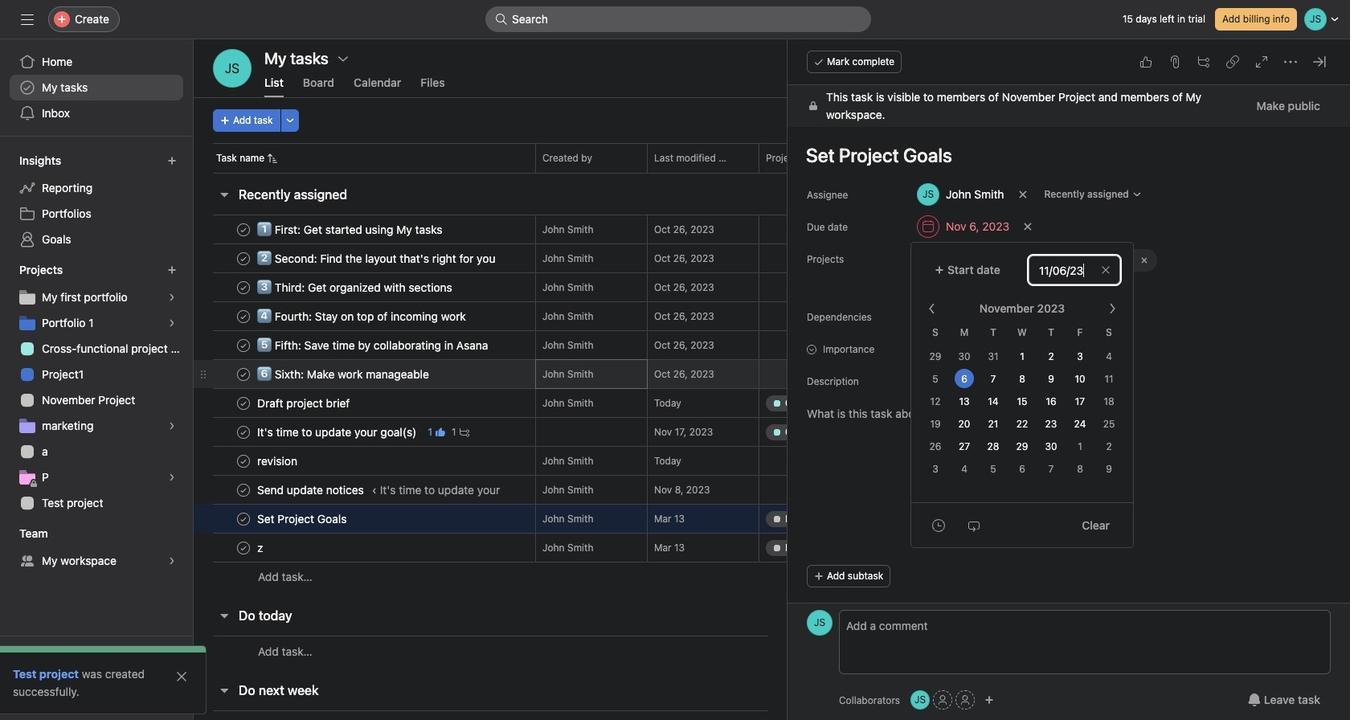 Task type: describe. For each thing, give the bounding box(es) containing it.
1 subtask image
[[460, 427, 469, 437]]

see details, my workspace image
[[167, 556, 177, 566]]

0 horizontal spatial add or remove collaborators image
[[911, 691, 930, 710]]

set project goals cell
[[194, 504, 536, 534]]

set to repeat image
[[968, 519, 981, 532]]

collapse task list for this group image
[[218, 609, 231, 622]]

mark complete image for mark complete option in 3️⃣ third: get organized with sections cell
[[234, 278, 253, 297]]

new insights image
[[167, 156, 177, 166]]

copy task link image
[[1227, 55, 1240, 68]]

mark complete image for the revision cell
[[234, 451, 253, 471]]

mark complete image for mark complete option in the draft project brief cell
[[234, 394, 253, 413]]

0 likes. click to like this task image
[[1140, 55, 1153, 68]]

send update notices cell
[[194, 475, 536, 505]]

close details image
[[1314, 55, 1327, 68]]

more actions for this task image
[[1285, 55, 1298, 68]]

2 collapse task list for this group image from the top
[[218, 684, 231, 697]]

2️⃣ second: find the layout that's right for you cell
[[194, 244, 536, 273]]

5️⃣ fifth: save time by collaborating in asana cell
[[194, 330, 536, 360]]

mark complete checkbox for 3️⃣ third: get organized with sections cell
[[234, 278, 253, 297]]

add subtask image
[[1198, 55, 1211, 68]]

mark complete checkbox for 2️⃣ second: find the layout that's right for you cell
[[234, 249, 253, 268]]

view profile settings image
[[213, 49, 252, 88]]

1️⃣ first: get started using my tasks cell
[[194, 215, 536, 244]]

0 vertical spatial clear due date image
[[1024, 222, 1033, 232]]

1 vertical spatial clear due date image
[[1102, 265, 1111, 275]]

see details, marketing image
[[167, 421, 177, 431]]

1 like. you liked this task image
[[436, 427, 445, 437]]

mark complete image for mark complete option within 2️⃣ second: find the layout that's right for you cell
[[234, 249, 253, 268]]

1 horizontal spatial add or remove collaborators image
[[985, 696, 995, 705]]

revision cell
[[194, 446, 536, 476]]

task name text field for mark complete option within the '6️⃣ sixth: make work manageable' 'cell'
[[254, 366, 434, 382]]

4️⃣ fourth: stay on top of incoming work cell
[[194, 302, 536, 331]]

mark complete checkbox for the 4️⃣ fourth: stay on top of incoming work cell
[[234, 307, 253, 326]]

mark complete checkbox for 5️⃣ fifth: save time by collaborating in asana cell
[[234, 336, 253, 355]]

header recently assigned tree grid
[[194, 215, 1314, 592]]

mark complete image for 1️⃣ first: get started using my tasks cell
[[234, 220, 253, 239]]

projects element
[[0, 256, 193, 519]]

task name text field for z cell
[[254, 540, 272, 556]]

z cell
[[194, 533, 536, 563]]

mark complete image for mark complete option within the '6️⃣ sixth: make work manageable' 'cell'
[[234, 365, 253, 384]]

mark complete image for mark complete checkbox inside 5️⃣ fifth: save time by collaborating in asana cell
[[234, 336, 253, 355]]



Task type: vqa. For each thing, say whether or not it's contained in the screenshot.
the bottom Task name text field
yes



Task type: locate. For each thing, give the bounding box(es) containing it.
task name text field inside 2️⃣ second: find the layout that's right for you cell
[[254, 250, 500, 267]]

it's time to update your goal(s) cell
[[194, 417, 536, 447]]

mark complete image inside 5️⃣ fifth: save time by collaborating in asana cell
[[234, 336, 253, 355]]

task name text field inside it's time to update your goal(s) cell
[[254, 424, 422, 440]]

task name text field inside '6️⃣ sixth: make work manageable' 'cell'
[[254, 366, 434, 382]]

mark complete checkbox inside it's time to update your goal(s) cell
[[234, 423, 253, 442]]

mark complete checkbox for the set project goals cell
[[234, 509, 253, 529]]

task name text field inside the 4️⃣ fourth: stay on top of incoming work cell
[[254, 308, 471, 324]]

insights element
[[0, 146, 193, 256]]

Task name text field
[[254, 308, 471, 324], [254, 395, 355, 411], [254, 482, 369, 498], [254, 540, 272, 556]]

1 task name text field from the top
[[254, 222, 448, 238]]

3 task name text field from the top
[[254, 279, 457, 295]]

collapse task list for this group image
[[218, 188, 231, 201], [218, 684, 231, 697]]

task name text field for mark complete option inside the the revision cell
[[254, 453, 302, 469]]

next month image
[[1106, 302, 1119, 315]]

clear due date image down remove assignee icon
[[1024, 222, 1033, 232]]

2 mark complete image from the top
[[234, 278, 253, 297]]

5 mark complete checkbox from the top
[[234, 509, 253, 529]]

mark complete image
[[234, 249, 253, 268], [234, 278, 253, 297], [234, 336, 253, 355], [234, 365, 253, 384], [234, 394, 253, 413], [234, 538, 253, 558]]

6 mark complete image from the top
[[234, 509, 253, 529]]

add or remove collaborators image
[[911, 691, 930, 710], [985, 696, 995, 705]]

5 mark complete image from the top
[[234, 480, 253, 500]]

0 vertical spatial collapse task list for this group image
[[218, 188, 231, 201]]

6 mark complete image from the top
[[234, 538, 253, 558]]

draft project brief cell
[[194, 388, 536, 418]]

mark complete checkbox inside the set project goals cell
[[234, 509, 253, 529]]

mark complete image inside the revision cell
[[234, 451, 253, 471]]

mark complete image for the set project goals cell
[[234, 509, 253, 529]]

mark complete image inside '6️⃣ sixth: make work manageable' 'cell'
[[234, 365, 253, 384]]

task name text field for mark complete checkbox in it's time to update your goal(s) cell
[[254, 424, 422, 440]]

mark complete checkbox inside '6️⃣ sixth: make work manageable' 'cell'
[[234, 365, 253, 384]]

teams element
[[0, 519, 193, 577]]

4 mark complete image from the top
[[234, 451, 253, 471]]

close image
[[175, 671, 188, 683]]

mark complete checkbox inside 1️⃣ first: get started using my tasks cell
[[234, 220, 253, 239]]

clear due date image up next month image
[[1102, 265, 1111, 275]]

mark complete checkbox for draft project brief cell
[[234, 394, 253, 413]]

set project goals dialog
[[788, 39, 1351, 720]]

5 mark complete checkbox from the top
[[234, 451, 253, 471]]

task name text field for mark complete option in 3️⃣ third: get organized with sections cell
[[254, 279, 457, 295]]

1 mark complete checkbox from the top
[[234, 220, 253, 239]]

task name text field inside the revision cell
[[254, 453, 302, 469]]

1 mark complete image from the top
[[234, 220, 253, 239]]

Mark complete checkbox
[[234, 220, 253, 239], [234, 307, 253, 326], [234, 336, 253, 355], [234, 423, 253, 442], [234, 509, 253, 529], [234, 538, 253, 558]]

2 task name text field from the top
[[254, 395, 355, 411]]

4 mark complete image from the top
[[234, 365, 253, 384]]

mark complete checkbox inside 2️⃣ second: find the layout that's right for you cell
[[234, 249, 253, 268]]

mark complete image inside draft project brief cell
[[234, 394, 253, 413]]

3 mark complete checkbox from the top
[[234, 336, 253, 355]]

Task name text field
[[254, 222, 448, 238], [254, 250, 500, 267], [254, 279, 457, 295], [254, 337, 493, 353], [254, 366, 434, 382], [254, 424, 422, 440], [254, 453, 302, 469], [254, 511, 352, 527]]

1 mark complete checkbox from the top
[[234, 249, 253, 268]]

0 horizontal spatial clear due date image
[[1024, 222, 1033, 232]]

1 mark complete image from the top
[[234, 249, 253, 268]]

8 task name text field from the top
[[254, 511, 352, 527]]

see details, p image
[[167, 473, 177, 482]]

4 task name text field from the top
[[254, 540, 272, 556]]

mark complete checkbox for the revision cell
[[234, 451, 253, 471]]

3 task name text field from the top
[[254, 482, 369, 498]]

task name text field for draft project brief cell
[[254, 395, 355, 411]]

4 mark complete checkbox from the top
[[234, 394, 253, 413]]

4 task name text field from the top
[[254, 337, 493, 353]]

list box
[[486, 6, 872, 32]]

2 mark complete checkbox from the top
[[234, 307, 253, 326]]

task name text field inside the set project goals cell
[[254, 511, 352, 527]]

new project or portfolio image
[[167, 265, 177, 275]]

task name text field for mark complete option within 2️⃣ second: find the layout that's right for you cell
[[254, 250, 500, 267]]

mark complete checkbox for send update notices cell
[[234, 480, 253, 500]]

2 task name text field from the top
[[254, 250, 500, 267]]

mark complete image for it's time to update your goal(s) cell
[[234, 423, 253, 442]]

mark complete checkbox inside draft project brief cell
[[234, 394, 253, 413]]

task name text field for mark complete checkbox in the the set project goals cell
[[254, 511, 352, 527]]

main content
[[788, 85, 1351, 704]]

mark complete image inside the set project goals cell
[[234, 509, 253, 529]]

6 mark complete checkbox from the top
[[234, 538, 253, 558]]

mark complete checkbox for z cell
[[234, 538, 253, 558]]

mark complete image for mark complete checkbox inside the z cell
[[234, 538, 253, 558]]

hide sidebar image
[[21, 13, 34, 26]]

task name text field inside draft project brief cell
[[254, 395, 355, 411]]

mark complete image inside 2️⃣ second: find the layout that's right for you cell
[[234, 249, 253, 268]]

task name text field for send update notices cell
[[254, 482, 369, 498]]

1 vertical spatial collapse task list for this group image
[[218, 684, 231, 697]]

7 task name text field from the top
[[254, 453, 302, 469]]

mark complete checkbox for 1️⃣ first: get started using my tasks cell
[[234, 220, 253, 239]]

mark complete image inside the 4️⃣ fourth: stay on top of incoming work cell
[[234, 307, 253, 326]]

4 mark complete checkbox from the top
[[234, 423, 253, 442]]

mark complete image for the 4️⃣ fourth: stay on top of incoming work cell
[[234, 307, 253, 326]]

2 mark complete image from the top
[[234, 307, 253, 326]]

3️⃣ third: get organized with sections cell
[[194, 273, 536, 302]]

6️⃣ sixth: make work manageable cell
[[194, 359, 536, 389]]

mark complete checkbox for '6️⃣ sixth: make work manageable' 'cell'
[[234, 365, 253, 384]]

3 mark complete image from the top
[[234, 423, 253, 442]]

mark complete image inside it's time to update your goal(s) cell
[[234, 423, 253, 442]]

task name text field inside 1️⃣ first: get started using my tasks cell
[[254, 222, 448, 238]]

mark complete image inside z cell
[[234, 538, 253, 558]]

task name text field for mark complete checkbox inside 5️⃣ fifth: save time by collaborating in asana cell
[[254, 337, 493, 353]]

open user profile image
[[807, 610, 833, 636]]

mark complete checkbox for it's time to update your goal(s) cell
[[234, 423, 253, 442]]

mark complete image inside 3️⃣ third: get organized with sections cell
[[234, 278, 253, 297]]

mark complete checkbox inside z cell
[[234, 538, 253, 558]]

full screen image
[[1256, 55, 1269, 68]]

task name text field for mark complete checkbox within 1️⃣ first: get started using my tasks cell
[[254, 222, 448, 238]]

attachments: add a file to this task, set project goals image
[[1169, 55, 1182, 68]]

mark complete image
[[234, 220, 253, 239], [234, 307, 253, 326], [234, 423, 253, 442], [234, 451, 253, 471], [234, 480, 253, 500], [234, 509, 253, 529]]

mark complete checkbox inside 5️⃣ fifth: save time by collaborating in asana cell
[[234, 336, 253, 355]]

Mark complete checkbox
[[234, 249, 253, 268], [234, 278, 253, 297], [234, 365, 253, 384], [234, 394, 253, 413], [234, 451, 253, 471], [234, 480, 253, 500]]

remove assignee image
[[1018, 190, 1028, 199]]

task name text field for the 4️⃣ fourth: stay on top of incoming work cell
[[254, 308, 471, 324]]

Task Name text field
[[796, 137, 1332, 174]]

mark complete checkbox inside 3️⃣ third: get organized with sections cell
[[234, 278, 253, 297]]

previous month image
[[926, 302, 939, 315]]

5 mark complete image from the top
[[234, 394, 253, 413]]

see details, my first portfolio image
[[167, 293, 177, 302]]

3 mark complete checkbox from the top
[[234, 365, 253, 384]]

2 mark complete checkbox from the top
[[234, 278, 253, 297]]

mark complete checkbox inside the revision cell
[[234, 451, 253, 471]]

task name text field inside 5️⃣ fifth: save time by collaborating in asana cell
[[254, 337, 493, 353]]

task name text field inside z cell
[[254, 540, 272, 556]]

task name text field inside 3️⃣ third: get organized with sections cell
[[254, 279, 457, 295]]

clear due date image
[[1024, 222, 1033, 232], [1102, 265, 1111, 275]]

row
[[194, 143, 1314, 173], [213, 172, 1295, 174], [194, 215, 1314, 244], [194, 244, 1314, 273], [194, 273, 1314, 302], [194, 302, 1314, 331], [194, 330, 1314, 360], [194, 359, 1314, 389], [194, 388, 1314, 418], [194, 417, 1314, 447], [194, 446, 1314, 476], [194, 475, 1314, 505], [194, 504, 1314, 534], [194, 533, 1314, 563], [194, 562, 1314, 592], [194, 636, 1314, 667], [194, 711, 1314, 720]]

3 mark complete image from the top
[[234, 336, 253, 355]]

mark complete image for send update notices cell
[[234, 480, 253, 500]]

add time image
[[933, 519, 946, 532]]

global element
[[0, 39, 193, 136]]

mark complete checkbox inside send update notices cell
[[234, 480, 253, 500]]

1 collapse task list for this group image from the top
[[218, 188, 231, 201]]

5 task name text field from the top
[[254, 366, 434, 382]]

see details, portfolio 1 image
[[167, 318, 177, 328]]

task name text field inside send update notices cell
[[254, 482, 369, 498]]

6 task name text field from the top
[[254, 424, 422, 440]]

1 horizontal spatial clear due date image
[[1102, 265, 1111, 275]]

mark complete checkbox inside the 4️⃣ fourth: stay on top of incoming work cell
[[234, 307, 253, 326]]

mark complete image inside 1️⃣ first: get started using my tasks cell
[[234, 220, 253, 239]]

more actions image
[[285, 116, 295, 125]]

show options image
[[337, 52, 350, 65]]

1 task name text field from the top
[[254, 308, 471, 324]]

6 mark complete checkbox from the top
[[234, 480, 253, 500]]

Due date text field
[[1029, 256, 1121, 285]]

prominent image
[[495, 13, 508, 26]]

remove image
[[1139, 254, 1152, 267]]

mark complete image inside send update notices cell
[[234, 480, 253, 500]]



